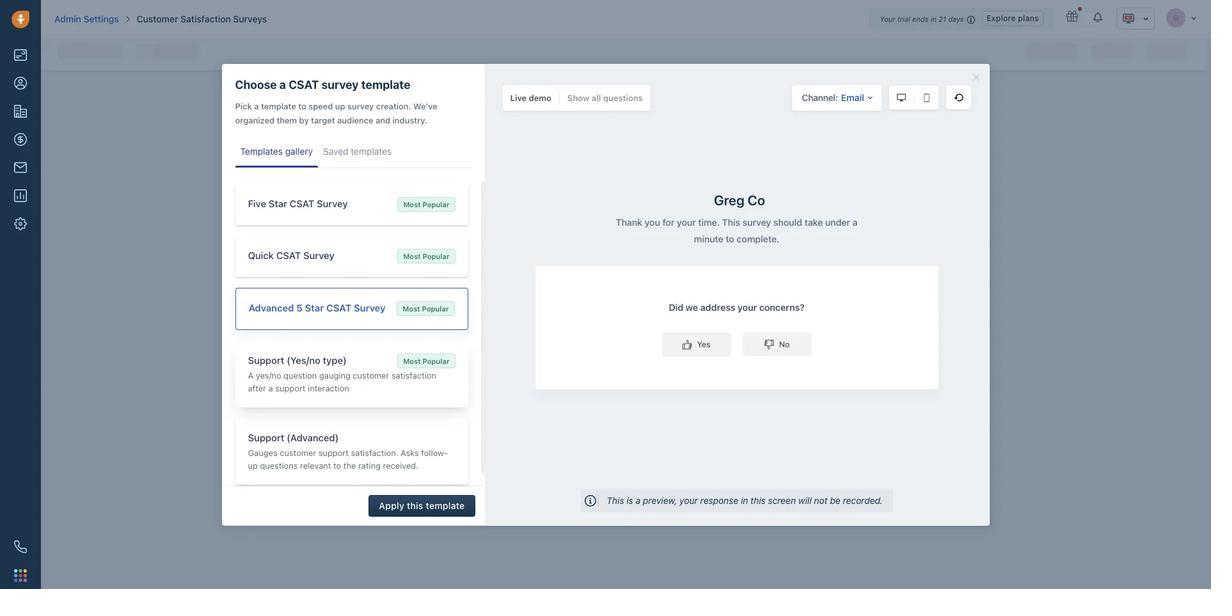 Task type: locate. For each thing, give the bounding box(es) containing it.
survey inside pick a template to speed up survey creation. we've organized them by target audience and industry.
[[348, 101, 374, 111]]

up
[[335, 101, 345, 111], [248, 461, 258, 471]]

star right 'five'
[[269, 197, 287, 209]]

live
[[511, 93, 527, 103]]

in
[[931, 15, 937, 23], [741, 495, 749, 506]]

1 horizontal spatial support
[[319, 448, 349, 458]]

questions inside support (advanced) gauges customer support satisfaction. asks follow- up questions relevant to the rating received.
[[260, 461, 298, 471]]

your right preview,
[[680, 495, 698, 506]]

a
[[248, 370, 254, 381]]

1 vertical spatial star
[[305, 302, 324, 313]]

support
[[248, 354, 284, 366], [248, 432, 284, 443]]

questions right "all"
[[604, 93, 643, 103]]

questions down gauges
[[260, 461, 298, 471]]

popular for five star csat survey
[[423, 200, 450, 208]]

0 vertical spatial up
[[335, 101, 345, 111]]

this right apply
[[407, 500, 424, 511]]

phone element
[[8, 535, 33, 560]]

popular for advanced 5 star csat survey
[[422, 304, 449, 313]]

2 vertical spatial survey
[[826, 241, 857, 253]]

live demo
[[511, 93, 552, 103]]

0 vertical spatial questions
[[604, 93, 643, 103]]

0 vertical spatial support
[[275, 383, 306, 393]]

0 horizontal spatial customer
[[280, 448, 316, 458]]

1 vertical spatial support
[[248, 432, 284, 443]]

0 vertical spatial to
[[299, 101, 307, 111]]

customer down (advanced)
[[280, 448, 316, 458]]

most popular for quick csat survey
[[404, 252, 450, 260]]

2 support from the top
[[248, 432, 284, 443]]

survey up the audience
[[348, 101, 374, 111]]

minute
[[772, 260, 804, 272]]

template right apply
[[426, 500, 465, 511]]

csat
[[289, 78, 319, 91], [290, 197, 315, 209], [276, 249, 301, 261], [327, 302, 352, 313]]

channel:
[[802, 92, 838, 103]]

(advanced)
[[287, 432, 339, 443]]

0 vertical spatial your
[[753, 241, 774, 253]]

0 horizontal spatial questions
[[260, 461, 298, 471]]

a down "yes/no"
[[269, 383, 273, 393]]

1 horizontal spatial your
[[753, 241, 774, 253]]

to inside pick a template to speed up survey creation. we've organized them by target audience and industry.
[[299, 101, 307, 111]]

survey inside thank you for your time. this survey should take under a minute to complete.
[[826, 241, 857, 253]]

0 horizontal spatial your
[[680, 495, 698, 506]]

1 horizontal spatial star
[[305, 302, 324, 313]]

a inside thank you for your time. this survey should take under a minute to complete.
[[948, 241, 953, 253]]

in right response
[[741, 495, 749, 506]]

survey up pick a template to speed up survey creation. we've organized them by target audience and industry.
[[322, 78, 359, 91]]

up right speed
[[335, 101, 345, 111]]

1 horizontal spatial questions
[[604, 93, 643, 103]]

2 horizontal spatial to
[[807, 260, 816, 272]]

survey
[[317, 197, 348, 209], [304, 249, 335, 261], [354, 302, 386, 313]]

template for apply this template
[[426, 500, 465, 511]]

your right for
[[753, 241, 774, 253]]

0 horizontal spatial to
[[299, 101, 307, 111]]

1 vertical spatial up
[[248, 461, 258, 471]]

show
[[568, 93, 590, 103]]

customer
[[137, 13, 178, 24]]

1 vertical spatial customer
[[280, 448, 316, 458]]

to
[[299, 101, 307, 111], [807, 260, 816, 272], [334, 461, 341, 471]]

support down "question"
[[275, 383, 306, 393]]

21
[[939, 15, 947, 23]]

customer inside support (yes/no type) a yes/no question gauging customer satisfaction after a support interaction
[[353, 370, 389, 381]]

up inside support (advanced) gauges customer support satisfaction. asks follow- up questions relevant to the rating received.
[[248, 461, 258, 471]]

this left screen in the right of the page
[[751, 495, 766, 506]]

0 vertical spatial customer
[[353, 370, 389, 381]]

support up gauges
[[248, 432, 284, 443]]

1 vertical spatial questions
[[260, 461, 298, 471]]

pick a template to speed up survey creation. we've organized them by target audience and industry.
[[235, 101, 438, 125]]

recorded.
[[843, 495, 883, 506]]

this left is
[[607, 495, 624, 506]]

csat up speed
[[289, 78, 319, 91]]

star right 5
[[305, 302, 324, 313]]

template
[[361, 78, 411, 91], [261, 101, 296, 111], [426, 500, 465, 511]]

1 vertical spatial template
[[261, 101, 296, 111]]

0 vertical spatial support
[[248, 354, 284, 366]]

support for (yes/no
[[248, 354, 284, 366]]

support up "yes/no"
[[248, 354, 284, 366]]

1 vertical spatial this
[[607, 495, 624, 506]]

1 vertical spatial to
[[807, 260, 816, 272]]

1 support from the top
[[248, 354, 284, 366]]

choose a csat survey template
[[235, 78, 411, 91]]

popular
[[423, 200, 450, 208], [423, 252, 450, 260], [422, 304, 449, 313], [423, 357, 450, 365]]

most for quick csat survey
[[404, 252, 421, 260]]

pick
[[235, 101, 252, 111]]

0 horizontal spatial template
[[261, 101, 296, 111]]

2 horizontal spatial template
[[426, 500, 465, 511]]

your inside thank you for your time. this survey should take under a minute to complete.
[[753, 241, 774, 253]]

for
[[737, 241, 750, 253]]

customer right gauging
[[353, 370, 389, 381]]

quick
[[248, 249, 274, 261]]

days
[[949, 15, 964, 23]]

0 vertical spatial this
[[803, 241, 823, 253]]

to right minute
[[807, 260, 816, 272]]

under
[[917, 241, 945, 253]]

1 vertical spatial survey
[[348, 101, 374, 111]]

most popular for advanced 5 star csat survey
[[403, 304, 449, 313]]

your
[[753, 241, 774, 253], [680, 495, 698, 506]]

1 horizontal spatial to
[[334, 461, 341, 471]]

industry.
[[393, 115, 427, 125]]

template up the creation.
[[361, 78, 411, 91]]

tab list
[[235, 140, 472, 168]]

1 vertical spatial support
[[319, 448, 349, 458]]

most popular for five star csat survey
[[404, 200, 450, 208]]

screen
[[769, 495, 796, 506]]

choose
[[235, 78, 277, 91]]

support inside support (advanced) gauges customer support satisfaction. asks follow- up questions relevant to the rating received.
[[319, 448, 349, 458]]

0 horizontal spatial this
[[607, 495, 624, 506]]

gallery
[[285, 146, 313, 157]]

after
[[248, 383, 266, 393]]

we've
[[414, 101, 438, 111]]

2 vertical spatial survey
[[354, 302, 386, 313]]

support inside support (yes/no type) a yes/no question gauging customer satisfaction after a support interaction
[[248, 354, 284, 366]]

template up them
[[261, 101, 296, 111]]

to left 'the' at bottom
[[334, 461, 341, 471]]

explore plans button
[[983, 11, 1044, 26]]

settings
[[84, 13, 119, 24]]

1 vertical spatial your
[[680, 495, 698, 506]]

0 horizontal spatial star
[[269, 197, 287, 209]]

1 horizontal spatial up
[[335, 101, 345, 111]]

demo
[[529, 93, 552, 103]]

to inside thank you for your time. this survey should take under a minute to complete.
[[807, 260, 816, 272]]

1 horizontal spatial this
[[803, 241, 823, 253]]

support up 'the' at bottom
[[319, 448, 349, 458]]

a right is
[[636, 495, 641, 506]]

to up by
[[299, 101, 307, 111]]

support for (advanced)
[[248, 432, 284, 443]]

questions
[[604, 93, 643, 103], [260, 461, 298, 471]]

surveys
[[233, 13, 267, 24]]

a right pick
[[254, 101, 259, 111]]

1 horizontal spatial in
[[931, 15, 937, 23]]

survey up complete.
[[826, 241, 857, 253]]

up down gauges
[[248, 461, 258, 471]]

2 vertical spatial template
[[426, 500, 465, 511]]

support
[[275, 383, 306, 393], [319, 448, 349, 458]]

a inside pick a template to speed up survey creation. we've organized them by target audience and industry.
[[254, 101, 259, 111]]

admin settings
[[54, 13, 119, 24]]

this right time.
[[803, 241, 823, 253]]

most popular
[[404, 200, 450, 208], [404, 252, 450, 260], [403, 304, 449, 313], [404, 357, 450, 365]]

0 vertical spatial template
[[361, 78, 411, 91]]

support inside support (advanced) gauges customer support satisfaction. asks follow- up questions relevant to the rating received.
[[248, 432, 284, 443]]

0 horizontal spatial support
[[275, 383, 306, 393]]

apply
[[379, 500, 405, 511]]

a right under
[[948, 241, 953, 253]]

0 vertical spatial in
[[931, 15, 937, 23]]

audience
[[337, 115, 374, 125]]

satisfaction.
[[351, 448, 398, 458]]

star
[[269, 197, 287, 209], [305, 302, 324, 313]]

templates gallery
[[240, 146, 313, 157]]

template inside button
[[426, 500, 465, 511]]

1 vertical spatial in
[[741, 495, 749, 506]]

(yes/no
[[287, 354, 321, 366]]

up inside pick a template to speed up survey creation. we've organized them by target audience and industry.
[[335, 101, 345, 111]]

this inside thank you for your time. this survey should take under a minute to complete.
[[803, 241, 823, 253]]

0 horizontal spatial up
[[248, 461, 258, 471]]

survey
[[322, 78, 359, 91], [348, 101, 374, 111], [826, 241, 857, 253]]

trial
[[898, 15, 911, 23]]

this
[[803, 241, 823, 253], [607, 495, 624, 506]]

0 horizontal spatial this
[[407, 500, 424, 511]]

template inside pick a template to speed up survey creation. we've organized them by target audience and industry.
[[261, 101, 296, 111]]

this inside button
[[407, 500, 424, 511]]

2 vertical spatial to
[[334, 461, 341, 471]]

1 horizontal spatial customer
[[353, 370, 389, 381]]

most
[[404, 200, 421, 208], [404, 252, 421, 260], [403, 304, 420, 313], [404, 357, 421, 365]]

in left 21
[[931, 15, 937, 23]]



Task type: describe. For each thing, give the bounding box(es) containing it.
the
[[344, 461, 356, 471]]

saved
[[323, 146, 349, 157]]

be
[[831, 495, 841, 506]]

customer satisfaction surveys
[[137, 13, 267, 24]]

phone image
[[14, 541, 27, 554]]

five
[[248, 197, 266, 209]]

admin settings link
[[54, 13, 119, 26]]

most for advanced 5 star csat survey
[[403, 304, 420, 313]]

0 vertical spatial survey
[[317, 197, 348, 209]]

creation.
[[376, 101, 411, 111]]

1 vertical spatial survey
[[304, 249, 335, 261]]

admin
[[54, 13, 81, 24]]

gauges
[[248, 448, 278, 458]]

ends
[[913, 15, 929, 23]]

plans
[[1019, 13, 1040, 23]]

csat right 5
[[327, 302, 352, 313]]

response
[[701, 495, 739, 506]]

satisfaction
[[181, 13, 231, 24]]

relevant
[[300, 461, 331, 471]]

templates
[[240, 146, 283, 157]]

popular for quick csat survey
[[423, 252, 450, 260]]

0 vertical spatial star
[[269, 197, 287, 209]]

all
[[592, 93, 601, 103]]

most for five star csat survey
[[404, 200, 421, 208]]

a inside support (yes/no type) a yes/no question gauging customer satisfaction after a support interaction
[[269, 383, 273, 393]]

explore plans
[[987, 13, 1040, 23]]

this is a preview, your response in this screen will not be recorded.
[[607, 495, 883, 506]]

survey for pick
[[348, 101, 374, 111]]

1 horizontal spatial this
[[751, 495, 766, 506]]

saved templates
[[323, 146, 392, 157]]

to inside support (advanced) gauges customer support satisfaction. asks follow- up questions relevant to the rating received.
[[334, 461, 341, 471]]

5
[[297, 302, 303, 313]]

csat right 'five'
[[290, 197, 315, 209]]

is
[[627, 495, 634, 506]]

show all questions
[[568, 93, 643, 103]]

a right choose
[[280, 78, 286, 91]]

not
[[815, 495, 828, 506]]

asks
[[401, 448, 419, 458]]

explore
[[987, 13, 1016, 23]]

five star csat survey
[[248, 197, 348, 209]]

time.
[[776, 241, 800, 253]]

follow-
[[421, 448, 448, 458]]

survey for thank
[[826, 241, 857, 253]]

and
[[376, 115, 391, 125]]

support inside support (yes/no type) a yes/no question gauging customer satisfaction after a support interaction
[[275, 383, 306, 393]]

preview,
[[643, 495, 677, 506]]

1 horizontal spatial template
[[361, 78, 411, 91]]

quick csat survey
[[248, 249, 335, 261]]

support (yes/no type) a yes/no question gauging customer satisfaction after a support interaction
[[248, 354, 437, 393]]

apply this template button
[[369, 495, 475, 517]]

you
[[717, 241, 734, 253]]

take
[[895, 241, 915, 253]]

your trial ends in 21 days
[[881, 15, 964, 23]]

tab list containing templates gallery
[[235, 140, 472, 168]]

thank you for your time. this survey should take under a minute to complete.
[[685, 241, 956, 272]]

advanced 5 star csat survey
[[249, 302, 386, 313]]

csat right quick at left
[[276, 249, 301, 261]]

organized
[[235, 115, 275, 125]]

support (advanced) gauges customer support satisfaction. asks follow- up questions relevant to the rating received.
[[248, 432, 448, 471]]

received.
[[383, 461, 419, 471]]

should
[[860, 241, 892, 253]]

freshworks switcher image
[[14, 570, 27, 582]]

thank
[[685, 241, 714, 253]]

target
[[311, 115, 335, 125]]

customer inside support (advanced) gauges customer support satisfaction. asks follow- up questions relevant to the rating received.
[[280, 448, 316, 458]]

type)
[[323, 354, 347, 366]]

0 vertical spatial survey
[[322, 78, 359, 91]]

speed
[[309, 101, 333, 111]]

yes/no
[[256, 370, 281, 381]]

complete.
[[819, 260, 867, 272]]

question
[[284, 370, 317, 381]]

interaction
[[308, 383, 349, 393]]

satisfaction
[[392, 370, 437, 381]]

by
[[299, 115, 309, 125]]

will
[[799, 495, 812, 506]]

template for pick a template to speed up survey creation. we've organized them by target audience and industry.
[[261, 101, 296, 111]]

apply this template
[[379, 500, 465, 511]]

gauging
[[319, 370, 351, 381]]

your
[[881, 15, 896, 23]]

email
[[842, 92, 865, 103]]

0 horizontal spatial in
[[741, 495, 749, 506]]

them
[[277, 115, 297, 125]]

advanced
[[249, 302, 294, 313]]

ic_info_icon image
[[967, 14, 976, 25]]

rating
[[358, 461, 381, 471]]

templates
[[351, 146, 392, 157]]



Task type: vqa. For each thing, say whether or not it's contained in the screenshot.
fit
no



